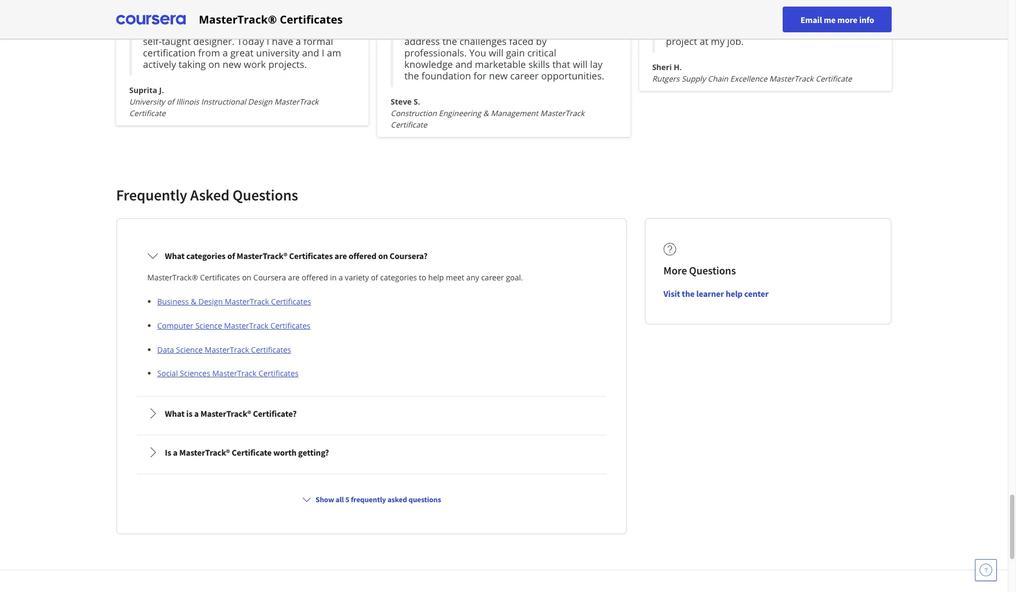 Task type: locate. For each thing, give the bounding box(es) containing it.
0 vertical spatial taking
[[717, 12, 744, 25]]

on left coursera
[[242, 272, 251, 283]]

taking down taught
[[179, 58, 206, 71]]

new inside my level of confidence about the subject has increased tremendously. previously, i was a self-taught designer. today i have a formal certification from a great university and i am actively taking on new work projects.
[[223, 58, 241, 71]]

lay
[[590, 58, 603, 71]]

offered up the variety on the left top of page
[[349, 250, 376, 261]]

teaching
[[467, 23, 505, 36]]

0 vertical spatial what
[[165, 250, 185, 261]]

skills right "by"
[[548, 23, 569, 36]]

are down what categories of mastertrack® certificates are offered on coursera?
[[288, 272, 300, 283]]

what inside what is a mastertrack® certificate? dropdown button
[[165, 408, 185, 419]]

1 horizontal spatial design
[[248, 96, 272, 107]]

university
[[129, 96, 165, 107]]

career right any
[[481, 272, 504, 283]]

the down program
[[442, 35, 457, 48]]

0 horizontal spatial new
[[223, 58, 241, 71]]

it
[[837, 23, 843, 36]]

1 vertical spatial categories
[[380, 272, 417, 283]]

2 real- from the left
[[764, 12, 784, 25]]

categories
[[186, 250, 226, 261], [380, 272, 417, 283]]

1 horizontal spatial help
[[726, 288, 743, 299]]

certificate down university
[[129, 108, 166, 118]]

questions
[[233, 185, 298, 205], [689, 264, 736, 277]]

science up data science mastertrack certificates in the bottom of the page
[[195, 321, 222, 331]]

list
[[152, 295, 596, 379]]

certificates
[[280, 12, 343, 27], [289, 250, 333, 261], [200, 272, 240, 283], [271, 296, 311, 307], [270, 321, 310, 331], [251, 345, 291, 355], [259, 368, 299, 379]]

construction
[[391, 108, 437, 118]]

mastertrack® right is
[[179, 447, 230, 458]]

on down "designer."
[[208, 58, 220, 71]]

new
[[223, 58, 241, 71], [489, 69, 508, 82]]

is
[[165, 447, 171, 458]]

& inside the collapsed list
[[191, 296, 196, 307]]

on
[[557, 12, 569, 25], [208, 58, 220, 71], [378, 250, 388, 261], [242, 272, 251, 283]]

what up business
[[165, 250, 185, 261]]

today
[[237, 35, 264, 48]]

list containing business & design mastertrack certificates
[[152, 295, 596, 379]]

mastertrack® up today
[[199, 12, 277, 27]]

visit
[[663, 288, 680, 299]]

to right focus
[[572, 23, 581, 36]]

categories up business & design mastertrack certificates
[[186, 250, 226, 261]]

suprita j. university of illinois instructional design mastertrack certificate
[[129, 85, 319, 118]]

taking
[[717, 12, 744, 25], [179, 58, 206, 71]]

i left am
[[322, 46, 324, 59]]

help left the center
[[726, 288, 743, 299]]

career
[[510, 69, 539, 82], [481, 272, 504, 283]]

taking inside my level of confidence about the subject has increased tremendously. previously, i was a self-taught designer. today i have a formal certification from a great university and i am actively taking on new work projects.
[[179, 58, 206, 71]]

more
[[837, 14, 858, 25]]

1 real- from the left
[[571, 12, 591, 25]]

certificate inside the sheri h. rutgers supply chain excellence mastertrack certificate
[[816, 73, 852, 84]]

the inside i'm literally taking the real-time learning and best practice framework and applying it to a project at my job.
[[746, 12, 761, 25]]

what left 'is'
[[165, 408, 185, 419]]

0 horizontal spatial are
[[288, 272, 300, 283]]

i'm
[[666, 12, 679, 25]]

mastertrack down opportunities.
[[540, 108, 585, 118]]

designer.
[[193, 35, 234, 48]]

certificate?
[[253, 408, 297, 419]]

frequently
[[116, 185, 187, 205]]

info
[[859, 14, 874, 25]]

2 horizontal spatial to
[[845, 23, 854, 36]]

2 what from the top
[[165, 408, 185, 419]]

mastertrack up social sciences mastertrack certificates link
[[205, 345, 249, 355]]

are inside dropdown button
[[335, 250, 347, 261]]

mastertrack down data science mastertrack certificates in the bottom of the page
[[212, 368, 257, 379]]

1 horizontal spatial offered
[[349, 250, 376, 261]]

help left meet
[[428, 272, 444, 283]]

taking up job.
[[717, 12, 744, 25]]

certificate inside dropdown button
[[232, 447, 272, 458]]

show all 5 frequently asked questions button
[[298, 490, 445, 509]]

of up business & design mastertrack certificates
[[227, 250, 235, 261]]

a right 'is'
[[194, 408, 199, 419]]

help
[[428, 272, 444, 283], [726, 288, 743, 299]]

world
[[404, 23, 430, 36]]

of
[[182, 12, 191, 25], [167, 96, 174, 107], [227, 250, 235, 261], [371, 272, 378, 283]]

have
[[272, 35, 293, 48]]

s.
[[414, 96, 420, 107]]

1 vertical spatial science
[[176, 345, 203, 355]]

1 vertical spatial &
[[191, 296, 196, 307]]

job.
[[727, 35, 744, 48]]

mastertrack inside suprita j. university of illinois instructional design mastertrack certificate
[[274, 96, 319, 107]]

design right instructional
[[248, 96, 272, 107]]

1 horizontal spatial &
[[483, 108, 489, 118]]

1 horizontal spatial new
[[489, 69, 508, 82]]

science
[[195, 321, 222, 331], [176, 345, 203, 355]]

skills left that
[[528, 58, 550, 71]]

0 horizontal spatial help
[[428, 272, 444, 283]]

will left lay
[[573, 58, 588, 71]]

collapsed list
[[135, 237, 609, 477]]

on right focus
[[557, 12, 569, 25]]

what
[[165, 250, 185, 261], [165, 408, 185, 419]]

and inside my level of confidence about the subject has increased tremendously. previously, i was a self-taught designer. today i have a formal certification from a great university and i am actively taking on new work projects.
[[302, 46, 319, 59]]

frequently asked questions
[[116, 185, 298, 205]]

mastertrack®
[[199, 12, 277, 27], [237, 250, 287, 261], [147, 272, 198, 283], [200, 408, 251, 419], [179, 447, 230, 458]]

center
[[744, 288, 769, 299]]

to
[[572, 23, 581, 36], [845, 23, 854, 36], [419, 272, 426, 283]]

of left illinois
[[167, 96, 174, 107]]

and left for
[[455, 58, 472, 71]]

0 vertical spatial &
[[483, 108, 489, 118]]

actively
[[143, 58, 176, 71]]

real- right focus
[[571, 12, 591, 25]]

a right was
[[332, 23, 337, 36]]

1 horizontal spatial categories
[[380, 272, 417, 283]]

0 horizontal spatial career
[[481, 272, 504, 283]]

science for data
[[176, 345, 203, 355]]

the inside my level of confidence about the subject has increased tremendously. previously, i was a self-taught designer. today i have a formal certification from a great university and i am actively taking on new work projects.
[[274, 12, 288, 25]]

1 horizontal spatial to
[[572, 23, 581, 36]]

i'm literally taking the real-time learning and best practice framework and applying it to a project at my job.
[[666, 12, 862, 48]]

certificate inside steve s. construction engineering & management mastertrack certificate
[[391, 119, 427, 130]]

email me more info button
[[783, 7, 892, 32]]

of right level
[[182, 12, 191, 25]]

on inside the program embodies this focus on real- world insight, teaching practical skills to address the challenges faced by professionals. you will gain critical knowledge and marketable skills that will lay the foundation for new career opportunities.
[[557, 12, 569, 25]]

real- inside the program embodies this focus on real- world insight, teaching practical skills to address the challenges faced by professionals. you will gain critical knowledge and marketable skills that will lay the foundation for new career opportunities.
[[571, 12, 591, 25]]

real- left email
[[764, 12, 784, 25]]

certificate down 'it'
[[816, 73, 852, 84]]

what inside what categories of mastertrack® certificates are offered on coursera? dropdown button
[[165, 250, 185, 261]]

0 horizontal spatial categories
[[186, 250, 226, 261]]

offered left in
[[302, 272, 328, 283]]

level
[[159, 12, 179, 25]]

0 horizontal spatial i
[[267, 35, 269, 48]]

are
[[335, 250, 347, 261], [288, 272, 300, 283]]

to down coursera?
[[419, 272, 426, 283]]

0 vertical spatial categories
[[186, 250, 226, 261]]

design up computer science mastertrack certificates at the bottom of the page
[[198, 296, 223, 307]]

career down gain
[[510, 69, 539, 82]]

offered inside dropdown button
[[349, 250, 376, 261]]

what categories of mastertrack® certificates are offered on coursera?
[[165, 250, 428, 261]]

0 horizontal spatial to
[[419, 272, 426, 283]]

new right for
[[489, 69, 508, 82]]

0 vertical spatial career
[[510, 69, 539, 82]]

this
[[512, 12, 528, 25]]

categories inside what categories of mastertrack® certificates are offered on coursera? dropdown button
[[186, 250, 226, 261]]

of right the variety on the left top of page
[[371, 272, 378, 283]]

new inside the program embodies this focus on real- world insight, teaching practical skills to address the challenges faced by professionals. you will gain critical knowledge and marketable skills that will lay the foundation for new career opportunities.
[[489, 69, 508, 82]]

certificate left worth
[[232, 447, 272, 458]]

the right the about
[[274, 12, 288, 25]]

mastertrack down business & design mastertrack certificates link on the bottom left
[[224, 321, 268, 331]]

list inside the collapsed list
[[152, 295, 596, 379]]

and right 'it'
[[845, 12, 862, 25]]

business & design mastertrack certificates
[[157, 296, 311, 307]]

mastertrack inside steve s. construction engineering & management mastertrack certificate
[[540, 108, 585, 118]]

visit the learner help center link
[[663, 288, 769, 299]]

work
[[244, 58, 266, 71]]

steve
[[391, 96, 412, 107]]

a right 'it'
[[857, 23, 862, 36]]

0 horizontal spatial &
[[191, 296, 196, 307]]

0 vertical spatial skills
[[548, 23, 569, 36]]

i
[[307, 23, 309, 36], [267, 35, 269, 48], [322, 46, 324, 59]]

mastertrack down projects.
[[274, 96, 319, 107]]

a right have
[[296, 35, 301, 48]]

social sciences mastertrack certificates link
[[157, 368, 299, 379]]

the up s.
[[404, 69, 419, 82]]

0 horizontal spatial design
[[198, 296, 223, 307]]

a
[[332, 23, 337, 36], [857, 23, 862, 36], [296, 35, 301, 48], [223, 46, 228, 59], [339, 272, 343, 283], [194, 408, 199, 419], [173, 447, 178, 458]]

on inside my level of confidence about the subject has increased tremendously. previously, i was a self-taught designer. today i have a formal certification from a great university and i am actively taking on new work projects.
[[208, 58, 220, 71]]

1 horizontal spatial career
[[510, 69, 539, 82]]

gain
[[506, 46, 525, 59]]

0 vertical spatial are
[[335, 250, 347, 261]]

0 vertical spatial science
[[195, 321, 222, 331]]

more
[[663, 264, 687, 277]]

social sciences mastertrack certificates
[[157, 368, 299, 379]]

0 vertical spatial help
[[428, 272, 444, 283]]

email
[[800, 14, 822, 25]]

is a mastertrack® certificate worth getting?
[[165, 447, 329, 458]]

mastertrack right excellence
[[769, 73, 814, 84]]

are up the mastertrack® certificates on coursera are offered in a variety of categories to help meet any career goal.
[[335, 250, 347, 261]]

0 horizontal spatial real-
[[571, 12, 591, 25]]

university
[[256, 46, 300, 59]]

the
[[404, 12, 421, 25]]

1 horizontal spatial real-
[[764, 12, 784, 25]]

1 vertical spatial design
[[198, 296, 223, 307]]

h.
[[674, 62, 682, 72]]

0 vertical spatial offered
[[349, 250, 376, 261]]

& right engineering
[[483, 108, 489, 118]]

0 horizontal spatial taking
[[179, 58, 206, 71]]

i left was
[[307, 23, 309, 36]]

from
[[198, 46, 220, 59]]

0 horizontal spatial offered
[[302, 272, 328, 283]]

to right 'it'
[[845, 23, 854, 36]]

and left am
[[302, 46, 319, 59]]

& right business
[[191, 296, 196, 307]]

1 horizontal spatial questions
[[689, 264, 736, 277]]

to inside i'm literally taking the real-time learning and best practice framework and applying it to a project at my job.
[[845, 23, 854, 36]]

1 vertical spatial what
[[165, 408, 185, 419]]

what for what categories of mastertrack® certificates are offered on coursera?
[[165, 250, 185, 261]]

1 horizontal spatial i
[[307, 23, 309, 36]]

1 what from the top
[[165, 250, 185, 261]]

& inside steve s. construction engineering & management mastertrack certificate
[[483, 108, 489, 118]]

categories down coursera?
[[380, 272, 417, 283]]

certificate down the construction
[[391, 119, 427, 130]]

best
[[666, 23, 685, 36]]

0 vertical spatial questions
[[233, 185, 298, 205]]

real-
[[571, 12, 591, 25], [764, 12, 784, 25]]

1 horizontal spatial are
[[335, 250, 347, 261]]

is
[[186, 408, 192, 419]]

certificates inside dropdown button
[[289, 250, 333, 261]]

science right data
[[176, 345, 203, 355]]

the left 'time'
[[746, 12, 761, 25]]

frequently asked questions element
[[107, 185, 900, 543]]

i left have
[[267, 35, 269, 48]]

certificate inside suprita j. university of illinois instructional design mastertrack certificate
[[129, 108, 166, 118]]

real- inside i'm literally taking the real-time learning and best practice framework and applying it to a project at my job.
[[764, 12, 784, 25]]

will right you
[[489, 46, 503, 59]]

1 vertical spatial career
[[481, 272, 504, 283]]

practice
[[688, 23, 723, 36]]

1 vertical spatial help
[[726, 288, 743, 299]]

focus
[[530, 12, 554, 25]]

mastertrack up computer science mastertrack certificates at the bottom of the page
[[225, 296, 269, 307]]

computer science mastertrack certificates
[[157, 321, 310, 331]]

1 vertical spatial taking
[[179, 58, 206, 71]]

on left coursera?
[[378, 250, 388, 261]]

new for career
[[489, 69, 508, 82]]

new left work
[[223, 58, 241, 71]]

the right 'visit'
[[682, 288, 695, 299]]

me
[[824, 14, 836, 25]]

formal
[[303, 35, 333, 48]]

has
[[325, 12, 341, 25]]

0 vertical spatial design
[[248, 96, 272, 107]]

sheri
[[652, 62, 672, 72]]

1 horizontal spatial taking
[[717, 12, 744, 25]]



Task type: vqa. For each thing, say whether or not it's contained in the screenshot.
launch on the bottom of page
no



Task type: describe. For each thing, give the bounding box(es) containing it.
opportunities.
[[541, 69, 604, 82]]

professionals.
[[404, 46, 467, 59]]

by
[[536, 35, 547, 48]]

to inside the program embodies this focus on real- world insight, teaching practical skills to address the challenges faced by professionals. you will gain critical knowledge and marketable skills that will lay the foundation for new career opportunities.
[[572, 23, 581, 36]]

subject
[[291, 12, 323, 25]]

email me more info
[[800, 14, 874, 25]]

getting?
[[298, 447, 329, 458]]

instructional
[[201, 96, 246, 107]]

engineering
[[439, 108, 481, 118]]

of inside suprita j. university of illinois instructional design mastertrack certificate
[[167, 96, 174, 107]]

for
[[474, 69, 486, 82]]

my
[[711, 35, 725, 48]]

what for what is a mastertrack® certificate?
[[165, 408, 185, 419]]

chain
[[708, 73, 728, 84]]

illinois
[[176, 96, 199, 107]]

a right is
[[173, 447, 178, 458]]

of inside dropdown button
[[227, 250, 235, 261]]

address
[[404, 35, 440, 48]]

the inside 'frequently asked questions' element
[[682, 288, 695, 299]]

of inside my level of confidence about the subject has increased tremendously. previously, i was a self-taught designer. today i have a formal certification from a great university and i am actively taking on new work projects.
[[182, 12, 191, 25]]

show
[[316, 495, 334, 505]]

new for work
[[223, 58, 241, 71]]

challenges
[[460, 35, 507, 48]]

rutgers
[[652, 73, 680, 84]]

project
[[666, 35, 697, 48]]

help center image
[[979, 564, 992, 577]]

j.
[[159, 85, 164, 95]]

knowledge
[[404, 58, 453, 71]]

certification
[[143, 46, 196, 59]]

a right in
[[339, 272, 343, 283]]

business
[[157, 296, 189, 307]]

what categories of mastertrack® certificates are offered on coursera? button
[[139, 241, 605, 271]]

1 vertical spatial questions
[[689, 264, 736, 277]]

sheri h. rutgers supply chain excellence mastertrack certificate
[[652, 62, 852, 84]]

1 vertical spatial skills
[[528, 58, 550, 71]]

2 horizontal spatial i
[[322, 46, 324, 59]]

asked
[[388, 495, 407, 505]]

the program embodies this focus on real- world insight, teaching practical skills to address the challenges faced by professionals. you will gain critical knowledge and marketable skills that will lay the foundation for new career opportunities.
[[404, 12, 604, 82]]

projects.
[[268, 58, 307, 71]]

5
[[345, 495, 349, 505]]

design inside suprita j. university of illinois instructional design mastertrack certificate
[[248, 96, 272, 107]]

self-
[[143, 35, 162, 48]]

computer science mastertrack certificates link
[[157, 321, 310, 331]]

computer
[[157, 321, 193, 331]]

mastertrack® certificates on coursera are offered in a variety of categories to help meet any career goal.
[[147, 272, 523, 283]]

am
[[327, 46, 341, 59]]

faced
[[509, 35, 534, 48]]

program
[[423, 12, 462, 25]]

excellence
[[730, 73, 767, 84]]

on inside dropdown button
[[378, 250, 388, 261]]

to inside the collapsed list
[[419, 272, 426, 283]]

tremendously.
[[189, 23, 254, 36]]

confidence
[[193, 12, 242, 25]]

my
[[143, 12, 156, 25]]

coursera image
[[116, 11, 186, 28]]

framework
[[725, 23, 774, 36]]

applying
[[797, 23, 834, 36]]

you
[[469, 46, 486, 59]]

about
[[245, 12, 271, 25]]

any
[[466, 272, 479, 283]]

literally
[[682, 12, 714, 25]]

1 vertical spatial are
[[288, 272, 300, 283]]

a right from
[[223, 46, 228, 59]]

at
[[700, 35, 708, 48]]

mastertrack inside the sheri h. rutgers supply chain excellence mastertrack certificate
[[769, 73, 814, 84]]

0 horizontal spatial questions
[[233, 185, 298, 205]]

embodies
[[465, 12, 509, 25]]

critical
[[527, 46, 556, 59]]

business & design mastertrack certificates link
[[157, 296, 311, 307]]

increased
[[143, 23, 186, 36]]

frequently
[[351, 495, 386, 505]]

coursera?
[[390, 250, 428, 261]]

supply
[[682, 73, 706, 84]]

and inside the program embodies this focus on real- world insight, teaching practical skills to address the challenges faced by professionals. you will gain critical knowledge and marketable skills that will lay the foundation for new career opportunities.
[[455, 58, 472, 71]]

mastertrack® right 'is'
[[200, 408, 251, 419]]

variety
[[345, 272, 369, 283]]

management
[[491, 108, 538, 118]]

steve s. construction engineering & management mastertrack certificate
[[391, 96, 585, 130]]

asked
[[190, 185, 230, 205]]

0 horizontal spatial will
[[489, 46, 503, 59]]

taught
[[162, 35, 191, 48]]

career inside the collapsed list
[[481, 272, 504, 283]]

in
[[330, 272, 337, 283]]

mastertrack® up business
[[147, 272, 198, 283]]

show all 5 frequently asked questions
[[316, 495, 441, 505]]

and left email
[[777, 23, 794, 36]]

was
[[312, 23, 329, 36]]

my level of confidence about the subject has increased tremendously. previously, i was a self-taught designer. today i have a formal certification from a great university and i am actively taking on new work projects.
[[143, 12, 341, 71]]

a inside i'm literally taking the real-time learning and best practice framework and applying it to a project at my job.
[[857, 23, 862, 36]]

1 vertical spatial offered
[[302, 272, 328, 283]]

mastertrack® up coursera
[[237, 250, 287, 261]]

career inside the program embodies this focus on real- world insight, teaching practical skills to address the challenges faced by professionals. you will gain critical knowledge and marketable skills that will lay the foundation for new career opportunities.
[[510, 69, 539, 82]]

questions
[[408, 495, 441, 505]]

1 horizontal spatial will
[[573, 58, 588, 71]]

previously,
[[256, 23, 304, 36]]

design inside list
[[198, 296, 223, 307]]

science for computer
[[195, 321, 222, 331]]

taking inside i'm literally taking the real-time learning and best practice framework and applying it to a project at my job.
[[717, 12, 744, 25]]

data
[[157, 345, 174, 355]]

help inside the collapsed list
[[428, 272, 444, 283]]

social
[[157, 368, 178, 379]]

all
[[336, 495, 344, 505]]

mastertrack® certificates
[[199, 12, 343, 27]]

data science mastertrack certificates
[[157, 345, 291, 355]]

more questions
[[663, 264, 736, 277]]

that
[[552, 58, 570, 71]]



